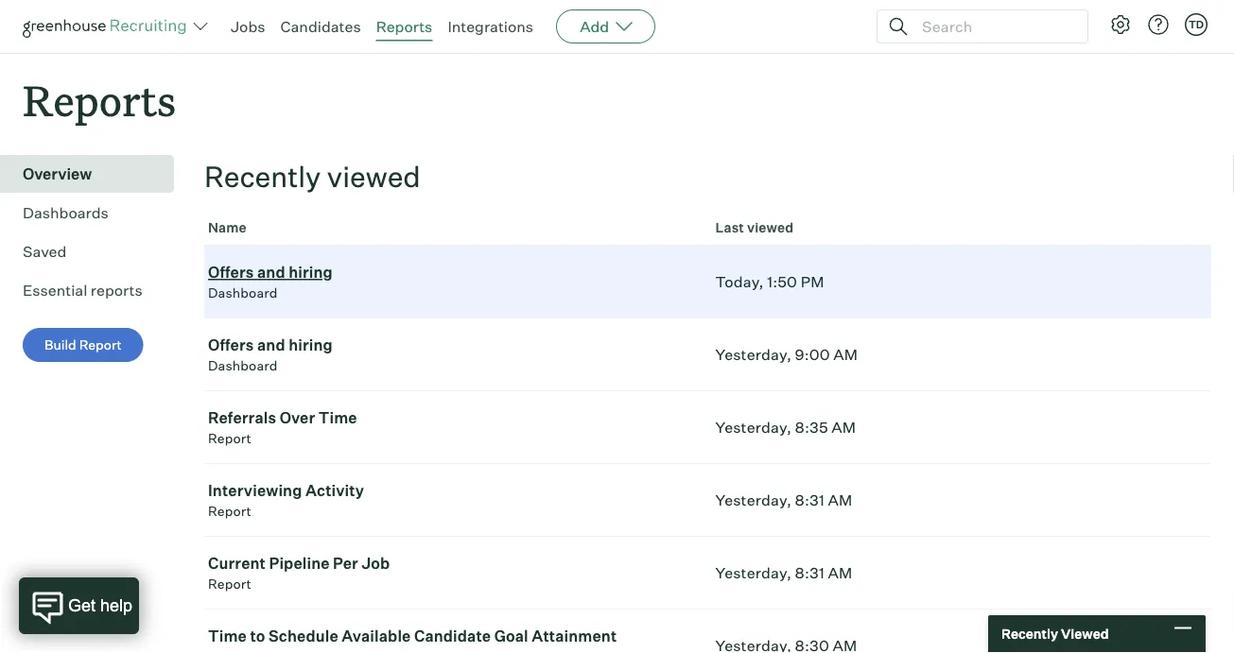 Task type: vqa. For each thing, say whether or not it's contained in the screenshot.
YESTERDAY, 8:31 AM
yes



Task type: describe. For each thing, give the bounding box(es) containing it.
job
[[362, 555, 390, 574]]

dashboards
[[23, 204, 109, 223]]

interviewing
[[208, 482, 302, 501]]

today,
[[716, 273, 764, 292]]

essential reports
[[23, 281, 143, 300]]

integrations link
[[448, 17, 534, 36]]

referrals over time report
[[208, 409, 357, 447]]

per
[[333, 555, 359, 574]]

td
[[1189, 18, 1205, 31]]

reports link
[[376, 17, 433, 36]]

recently for recently viewed
[[1002, 626, 1059, 643]]

time inside 'referrals over time report'
[[319, 409, 357, 428]]

last
[[716, 220, 745, 236]]

activity
[[306, 482, 364, 501]]

recently viewed
[[1002, 626, 1110, 643]]

jobs
[[231, 17, 265, 36]]

viewed
[[1062, 626, 1110, 643]]

schedule
[[269, 628, 339, 647]]

yesterday, for report
[[716, 418, 792, 437]]

overview
[[23, 165, 92, 184]]

candidate
[[414, 628, 491, 647]]

and for today,
[[257, 263, 285, 282]]

viewed for recently viewed
[[327, 159, 421, 195]]

offers and hiring dashboard for yesterday,
[[208, 336, 333, 374]]

greenhouse recruiting image
[[23, 15, 193, 38]]

viewed for last viewed
[[748, 220, 794, 236]]

report inside "current pipeline per job report"
[[208, 576, 252, 593]]

report inside 'interviewing activity report'
[[208, 504, 252, 520]]

add
[[580, 17, 610, 36]]

available
[[342, 628, 411, 647]]

Search text field
[[918, 13, 1071, 40]]

configure image
[[1110, 13, 1133, 36]]

candidates link
[[281, 17, 361, 36]]

essential
[[23, 281, 87, 300]]

today, 1:50 pm
[[716, 273, 825, 292]]

td button
[[1182, 9, 1212, 40]]

pm
[[801, 273, 825, 292]]

yesterday, for job
[[716, 564, 792, 583]]

hiring for yesterday, 9:00 am
[[289, 336, 333, 355]]

9:00
[[795, 346, 831, 365]]

and for yesterday,
[[257, 336, 285, 355]]

hiring for today, 1:50 pm
[[289, 263, 333, 282]]

offers and hiring dashboard for today,
[[208, 263, 333, 302]]

recently viewed
[[204, 159, 421, 195]]

saved
[[23, 242, 67, 261]]

add button
[[557, 9, 656, 44]]

pipeline
[[269, 555, 330, 574]]

overview link
[[23, 163, 167, 186]]



Task type: locate. For each thing, give the bounding box(es) containing it.
8:35
[[795, 418, 829, 437]]

0 vertical spatial offers and hiring dashboard
[[208, 263, 333, 302]]

time
[[319, 409, 357, 428], [208, 628, 247, 647]]

over
[[280, 409, 315, 428]]

reports down greenhouse recruiting image
[[23, 72, 176, 128]]

recently for recently viewed
[[204, 159, 321, 195]]

yesterday, for dashboard
[[716, 346, 792, 365]]

current pipeline per job report
[[208, 555, 390, 593]]

integrations
[[448, 17, 534, 36]]

viewed
[[327, 159, 421, 195], [748, 220, 794, 236]]

report down interviewing
[[208, 504, 252, 520]]

1 dashboard from the top
[[208, 285, 278, 302]]

1 vertical spatial offers and hiring dashboard
[[208, 336, 333, 374]]

offers down 'name'
[[208, 263, 254, 282]]

offers
[[208, 263, 254, 282], [208, 336, 254, 355]]

time to schedule available candidate goal attainment
[[208, 628, 617, 647]]

1 vertical spatial hiring
[[289, 336, 333, 355]]

0 vertical spatial time
[[319, 409, 357, 428]]

offers and hiring dashboard down 'name'
[[208, 263, 333, 302]]

goal
[[495, 628, 529, 647]]

yesterday, 8:31 am for interviewing activity
[[716, 491, 853, 510]]

2 yesterday, from the top
[[716, 418, 792, 437]]

1 horizontal spatial time
[[319, 409, 357, 428]]

0 vertical spatial viewed
[[327, 159, 421, 195]]

am for report
[[832, 418, 857, 437]]

recently left viewed
[[1002, 626, 1059, 643]]

report down the current
[[208, 576, 252, 593]]

reports
[[91, 281, 143, 300]]

dashboard for yesterday,
[[208, 358, 278, 374]]

time left the to
[[208, 628, 247, 647]]

to
[[250, 628, 265, 647]]

0 vertical spatial recently
[[204, 159, 321, 195]]

1 hiring from the top
[[289, 263, 333, 282]]

0 horizontal spatial reports
[[23, 72, 176, 128]]

yesterday, 9:00 am
[[716, 346, 859, 365]]

0 vertical spatial and
[[257, 263, 285, 282]]

am
[[834, 346, 859, 365], [832, 418, 857, 437], [828, 491, 853, 510], [828, 564, 853, 583]]

dashboard down 'name'
[[208, 285, 278, 302]]

1 offers from the top
[[208, 263, 254, 282]]

1 and from the top
[[257, 263, 285, 282]]

3 yesterday, from the top
[[716, 491, 792, 510]]

candidates
[[281, 17, 361, 36]]

1 vertical spatial viewed
[[748, 220, 794, 236]]

1 yesterday, from the top
[[716, 346, 792, 365]]

4 yesterday, from the top
[[716, 564, 792, 583]]

report inside 'referrals over time report'
[[208, 431, 252, 447]]

0 vertical spatial hiring
[[289, 263, 333, 282]]

offers for yesterday,
[[208, 336, 254, 355]]

build report button
[[23, 329, 144, 363]]

1:50
[[768, 273, 798, 292]]

1 yesterday, 8:31 am from the top
[[716, 491, 853, 510]]

8:31 for interviewing activity
[[795, 491, 825, 510]]

jobs link
[[231, 17, 265, 36]]

2 offers and hiring dashboard from the top
[[208, 336, 333, 374]]

0 vertical spatial dashboard
[[208, 285, 278, 302]]

yesterday,
[[716, 346, 792, 365], [716, 418, 792, 437], [716, 491, 792, 510], [716, 564, 792, 583]]

offers and hiring dashboard
[[208, 263, 333, 302], [208, 336, 333, 374]]

yesterday, 8:31 am for current pipeline per job
[[716, 564, 853, 583]]

report inside button
[[79, 337, 122, 354]]

8:31
[[795, 491, 825, 510], [795, 564, 825, 583]]

1 vertical spatial offers
[[208, 336, 254, 355]]

1 8:31 from the top
[[795, 491, 825, 510]]

8:31 for current pipeline per job
[[795, 564, 825, 583]]

current
[[208, 555, 266, 574]]

name
[[208, 220, 247, 236]]

1 vertical spatial reports
[[23, 72, 176, 128]]

1 horizontal spatial reports
[[376, 17, 433, 36]]

1 vertical spatial yesterday, 8:31 am
[[716, 564, 853, 583]]

build report
[[44, 337, 122, 354]]

2 yesterday, 8:31 am from the top
[[716, 564, 853, 583]]

2 dashboard from the top
[[208, 358, 278, 374]]

saved link
[[23, 241, 167, 263]]

time right over
[[319, 409, 357, 428]]

2 8:31 from the top
[[795, 564, 825, 583]]

reports right candidates
[[376, 17, 433, 36]]

yesterday, 8:31 am
[[716, 491, 853, 510], [716, 564, 853, 583]]

report down 'referrals'
[[208, 431, 252, 447]]

1 vertical spatial and
[[257, 336, 285, 355]]

0 vertical spatial yesterday, 8:31 am
[[716, 491, 853, 510]]

0 vertical spatial offers
[[208, 263, 254, 282]]

td button
[[1186, 13, 1208, 36]]

offers and hiring dashboard up over
[[208, 336, 333, 374]]

last viewed
[[716, 220, 794, 236]]

referrals
[[208, 409, 277, 428]]

offers for today,
[[208, 263, 254, 282]]

essential reports link
[[23, 279, 167, 302]]

interviewing activity report
[[208, 482, 364, 520]]

2 and from the top
[[257, 336, 285, 355]]

0 horizontal spatial viewed
[[327, 159, 421, 195]]

1 vertical spatial time
[[208, 628, 247, 647]]

1 vertical spatial dashboard
[[208, 358, 278, 374]]

attainment
[[532, 628, 617, 647]]

yesterday, 8:35 am
[[716, 418, 857, 437]]

offers up 'referrals'
[[208, 336, 254, 355]]

dashboard for today,
[[208, 285, 278, 302]]

dashboard up 'referrals'
[[208, 358, 278, 374]]

1 vertical spatial 8:31
[[795, 564, 825, 583]]

report
[[79, 337, 122, 354], [208, 431, 252, 447], [208, 504, 252, 520], [208, 576, 252, 593]]

1 offers and hiring dashboard from the top
[[208, 263, 333, 302]]

0 horizontal spatial time
[[208, 628, 247, 647]]

am for dashboard
[[834, 346, 859, 365]]

recently up 'name'
[[204, 159, 321, 195]]

1 vertical spatial recently
[[1002, 626, 1059, 643]]

build
[[44, 337, 76, 354]]

0 vertical spatial 8:31
[[795, 491, 825, 510]]

dashboard
[[208, 285, 278, 302], [208, 358, 278, 374]]

recently
[[204, 159, 321, 195], [1002, 626, 1059, 643]]

dashboards link
[[23, 202, 167, 224]]

0 horizontal spatial recently
[[204, 159, 321, 195]]

report right 'build'
[[79, 337, 122, 354]]

0 vertical spatial reports
[[376, 17, 433, 36]]

am for job
[[828, 564, 853, 583]]

reports
[[376, 17, 433, 36], [23, 72, 176, 128]]

1 horizontal spatial viewed
[[748, 220, 794, 236]]

1 horizontal spatial recently
[[1002, 626, 1059, 643]]

and
[[257, 263, 285, 282], [257, 336, 285, 355]]

2 offers from the top
[[208, 336, 254, 355]]

hiring
[[289, 263, 333, 282], [289, 336, 333, 355]]

2 hiring from the top
[[289, 336, 333, 355]]



